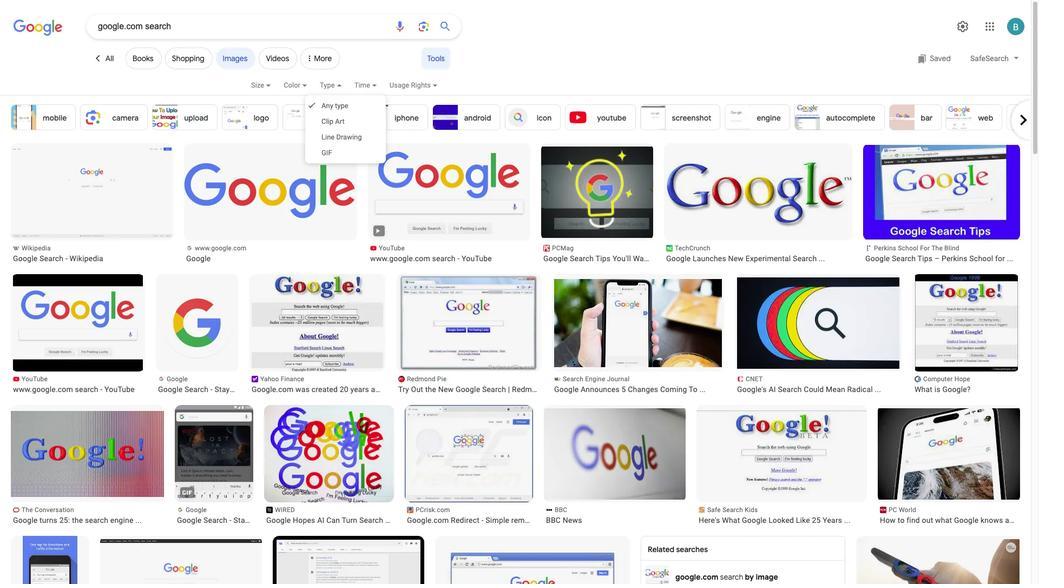 Task type: locate. For each thing, give the bounding box(es) containing it.
google inside google search - wikipedia element
[[13, 254, 38, 263]]

2 vertical spatial www.google.com
[[13, 385, 73, 394]]

1 vertical spatial stay
[[234, 516, 249, 525]]

... inside the 21 google search tips you'll want to learn | pcmag element
[[683, 254, 690, 263]]

0 horizontal spatial www.google.com search - youtube image
[[13, 274, 143, 372]]

removal
[[512, 516, 539, 525]]

0 vertical spatial new
[[728, 254, 744, 263]]

clip art
[[322, 117, 345, 126]]

to
[[689, 385, 698, 394]]

the left conversation
[[22, 507, 33, 514]]

1 vertical spatial to
[[898, 516, 905, 525]]

... inside "google.com was created 20 years ago — here's what it looked like when it  first launched" element
[[386, 385, 392, 394]]

time
[[354, 81, 370, 89]]

search inside google announces 5 changes coming to ... list item
[[563, 376, 584, 383]]

pie right |
[[547, 385, 558, 394]]

find
[[907, 516, 920, 525]]

school left for
[[970, 254, 994, 263]]

here's what google looked like 25 years ago | safer search image
[[697, 411, 867, 498]]

new right launches
[[728, 254, 744, 263]]

next image
[[1013, 109, 1035, 131]]

bbc for bbc news
[[546, 516, 561, 525]]

1 horizontal spatial www.google.com
[[195, 245, 247, 252]]

tips
[[596, 254, 611, 263], [918, 254, 933, 263]]

youtube
[[379, 245, 405, 252], [462, 254, 492, 263], [22, 376, 48, 383], [105, 385, 135, 394]]

0 vertical spatial www.google.com search - youtube list item
[[368, 143, 531, 264]]

0 vertical spatial google search - stay in the know with your google app image
[[159, 284, 237, 362]]

0 vertical spatial google search - stay in the know with ... list item
[[156, 274, 297, 395]]

screenshot
[[672, 113, 712, 123]]

here's
[[699, 516, 720, 525]]

art
[[335, 117, 345, 126]]

1 vertical spatial list
[[0, 143, 1034, 585]]

0 horizontal spatial new
[[438, 385, 454, 394]]

the up –
[[932, 245, 943, 252]]

with down wired at the left bottom of the page
[[293, 516, 308, 525]]

know down yahoo
[[253, 385, 272, 394]]

0 vertical spatial www.google.com search - youtube
[[370, 254, 492, 263]]

try out the new google search | redmond pie list item
[[396, 274, 558, 395]]

google search - stay in the know with ... down yahoo
[[158, 385, 297, 394]]

tips left you'll
[[596, 254, 611, 263]]

usage
[[390, 81, 409, 89]]

what is google? image
[[915, 274, 1018, 372]]

0 horizontal spatial engine
[[110, 516, 133, 525]]

1 horizontal spatial in
[[251, 516, 257, 525]]

0 vertical spatial ai
[[769, 385, 776, 394]]

try out the new google search | redmond pie
[[398, 385, 558, 394]]

0 horizontal spatial ai
[[317, 516, 325, 525]]

1 horizontal spatial www.google.com search - youtube
[[370, 254, 492, 263]]

0 vertical spatial www.google.com search - youtube element
[[370, 254, 528, 264]]

searches
[[676, 545, 708, 555]]

1 vertical spatial the
[[22, 507, 33, 514]]

stay for the bottom google search - stay in the know with your google app element google search - stay in the know with your google app image
[[234, 516, 249, 525]]

google search: 12 expert tips to search faster and more strategically image
[[858, 540, 1020, 585]]

line
[[322, 133, 335, 141]]

google search - stay in the know with ...
[[158, 385, 297, 394], [177, 516, 316, 525]]

0 vertical spatial redmond
[[407, 376, 436, 383]]

engine inside list item
[[110, 516, 133, 525]]

google inside here's what google looked like 25 years ago | safer search 'element'
[[742, 516, 767, 525]]

google search - wikipedia element
[[13, 254, 171, 264]]

bbc left news
[[546, 516, 561, 525]]

related searches
[[648, 545, 708, 555]]

1 vertical spatial google search - stay in the know with ...
[[177, 516, 316, 525]]

click to view animated gif tooltip
[[179, 485, 195, 501]]

1 vertical spatial wikipedia
[[70, 254, 103, 263]]

saved
[[930, 54, 951, 63]]

www.google.com search - youtube image
[[368, 147, 531, 238], [13, 274, 143, 372]]

0 vertical spatial engine
[[757, 113, 781, 123]]

shopping
[[172, 54, 204, 63]]

1 vertical spatial www.google.com search - youtube list item
[[11, 274, 145, 395]]

0 vertical spatial school
[[898, 245, 919, 252]]

the
[[932, 245, 943, 252], [22, 507, 33, 514]]

how to find out what google knows about you | pcworld element
[[880, 516, 1034, 526]]

know down wired at the left bottom of the page
[[272, 516, 291, 525]]

0 horizontal spatial school
[[898, 245, 919, 252]]

www.google.com for www.google.com search - youtube image to the right
[[370, 254, 430, 263]]

turn
[[342, 516, 357, 525]]

0 vertical spatial the
[[932, 245, 943, 252]]

with for the top google search - stay in the know with your google app element
[[274, 385, 289, 394]]

1 horizontal spatial www.google.com search - youtube element
[[370, 254, 528, 264]]

1 horizontal spatial www.google.com search - youtube list item
[[368, 143, 531, 264]]

www.google.com search - youtube element
[[370, 254, 528, 264], [13, 385, 143, 395]]

... inside google turns 25: the search engine revolutionised how we access  information, but will it survive ai? element
[[135, 516, 142, 525]]

0 vertical spatial in
[[232, 385, 238, 394]]

0 horizontal spatial www.google.com search - youtube
[[13, 385, 135, 394]]

0 horizontal spatial the
[[22, 507, 33, 514]]

click to view animated gif image
[[179, 485, 195, 501]]

- inside list item
[[482, 516, 484, 525]]

people can now get contact info cut from google search results - bbc news element
[[546, 516, 684, 526]]

0 vertical spatial www.google.com
[[195, 245, 247, 252]]

wikipedia
[[22, 245, 51, 252], [70, 254, 103, 263]]

tips inside google search tips – perkins school for the blind element
[[918, 254, 933, 263]]

can
[[327, 516, 340, 525]]

0 horizontal spatial stay
[[215, 385, 230, 394]]

google search - stay in the know with ... list item
[[156, 274, 297, 395], [175, 405, 316, 545]]

iphone link
[[363, 104, 428, 130]]

clip art link
[[305, 114, 386, 129]]

1 vertical spatial in
[[251, 516, 257, 525]]

www.google.com search - youtube for the leftmost "www.google.com search - youtube" list item
[[13, 385, 135, 394]]

bbc up the bbc news
[[555, 507, 568, 514]]

perkins down blind at top
[[942, 254, 968, 263]]

google search - wikipedia image
[[11, 147, 173, 238], [100, 540, 262, 585]]

try out the new google search | redmond pie element
[[398, 385, 558, 395]]

how to find out what google knows about you | pcworld image
[[869, 409, 1032, 500]]

time button
[[354, 80, 390, 98]]

google search - stay in the know with ... down wired at the left bottom of the page
[[177, 516, 316, 525]]

0 vertical spatial with
[[274, 385, 289, 394]]

perkins
[[874, 245, 897, 252], [942, 254, 968, 263]]

bbc
[[555, 507, 568, 514], [546, 516, 561, 525]]

how to find out what google knows about ... list item
[[869, 405, 1034, 526]]

- for the top google search - stay in the know with your google app element
[[211, 385, 213, 394]]

1 horizontal spatial to
[[898, 516, 905, 525]]

... inside google's ai search could mean radical changes for your internet experience  - cnet element
[[875, 385, 881, 394]]

know for the bottom google search - stay in the know with your google app element
[[272, 516, 291, 525]]

0 vertical spatial perkins
[[874, 245, 897, 252]]

1 vertical spatial ai
[[317, 516, 325, 525]]

0 horizontal spatial pie
[[437, 376, 447, 383]]

0 vertical spatial google.com
[[252, 385, 294, 394]]

- for google search - wikipedia element
[[65, 254, 68, 263]]

0 vertical spatial google search - wikipedia image
[[11, 147, 173, 238]]

mean
[[826, 385, 846, 394]]

bar
[[921, 113, 933, 123]]

google
[[13, 254, 38, 263], [186, 254, 211, 263], [544, 254, 568, 263], [666, 254, 691, 263], [866, 254, 890, 263], [167, 376, 188, 383], [158, 385, 183, 394], [456, 385, 480, 394], [554, 385, 579, 394], [186, 507, 207, 514], [13, 516, 38, 525], [177, 516, 202, 525], [266, 516, 291, 525], [742, 516, 767, 525], [954, 516, 979, 525]]

google launches new experimental search features for tracking your online  purchases, reservations & events from gmail | techcrunch element
[[666, 254, 850, 264]]

0 vertical spatial know
[[253, 385, 272, 394]]

google search - stay in the know with your google app element
[[158, 385, 297, 395], [177, 516, 316, 526]]

1 tips from the left
[[596, 254, 611, 263]]

by
[[745, 572, 754, 582]]

1 vertical spatial know
[[272, 516, 291, 525]]

0 horizontal spatial what
[[722, 516, 740, 525]]

0 vertical spatial bbc
[[555, 507, 568, 514]]

more filters element
[[301, 48, 340, 69]]

kids
[[745, 507, 758, 514]]

0 vertical spatial list
[[11, 104, 1039, 130]]

any type
[[322, 102, 348, 110]]

2 tips from the left
[[918, 254, 933, 263]]

years
[[823, 516, 843, 525]]

google's
[[737, 385, 767, 394]]

color button
[[284, 80, 320, 98]]

the conversation
[[22, 507, 74, 514]]

google search - wikipedia
[[13, 254, 103, 263]]

google search - wikipedia list item
[[11, 143, 173, 264]]

images
[[223, 54, 248, 63]]

ai
[[769, 385, 776, 394], [317, 516, 325, 525]]

1 vertical spatial www.google.com
[[370, 254, 430, 263]]

google turns 25: the search engine revolutionised how we access  information, but will it survive ai? element
[[13, 516, 162, 526]]

0 horizontal spatial www.google.com search - youtube list item
[[11, 274, 145, 395]]

0 horizontal spatial www.google.com
[[13, 385, 73, 394]]

saved link
[[912, 48, 957, 69]]

computer hope
[[924, 376, 971, 383]]

...
[[683, 254, 690, 263], [819, 254, 825, 263], [1007, 254, 1014, 263], [291, 385, 297, 394], [386, 385, 392, 394], [700, 385, 706, 394], [875, 385, 881, 394], [135, 516, 142, 525], [310, 516, 316, 525], [407, 516, 413, 525], [541, 516, 548, 525], [844, 516, 851, 525], [1027, 516, 1034, 525]]

0 horizontal spatial wikipedia
[[22, 245, 51, 252]]

google launches new experimental search features for tracking your online  purchases, reservations & events from gmail | techcrunch image
[[664, 153, 853, 232]]

1 vertical spatial what
[[722, 516, 740, 525]]

1 vertical spatial google search - stay in the know with ... list item
[[175, 405, 316, 545]]

0 vertical spatial what
[[915, 385, 933, 394]]

google.com for google.com was created 20 years ago ...
[[252, 385, 294, 394]]

1 horizontal spatial the
[[932, 245, 943, 252]]

0 horizontal spatial www.google.com search - youtube element
[[13, 385, 143, 395]]

tips down the for
[[918, 254, 933, 263]]

... inside the google.com redirect - simple removal instructions, search engine fix  (updated) element
[[541, 516, 548, 525]]

what down safe search kids
[[722, 516, 740, 525]]

search inside list item
[[85, 516, 108, 525]]

years
[[350, 385, 369, 394]]

google search tips – perkins school for the blind image
[[863, 145, 1020, 240]]

created
[[312, 385, 338, 394]]

1 horizontal spatial what
[[915, 385, 933, 394]]

announces
[[581, 385, 620, 394]]

1 horizontal spatial wikipedia
[[70, 254, 103, 263]]

cnet
[[746, 376, 763, 383]]

google – apps on google play image
[[23, 536, 77, 585]]

1 horizontal spatial school
[[970, 254, 994, 263]]

None search field
[[0, 14, 461, 39]]

ai left can on the left bottom of the page
[[317, 516, 325, 525]]

0 horizontal spatial google.com
[[252, 385, 294, 394]]

1 vertical spatial www.google.com search - youtube element
[[13, 385, 143, 395]]

1 horizontal spatial perkins
[[942, 254, 968, 263]]

www.google.com inside google list item
[[195, 245, 247, 252]]

1 horizontal spatial with
[[293, 516, 308, 525]]

quick settings image
[[957, 20, 970, 33]]

0 horizontal spatial to
[[653, 254, 660, 263]]

changes
[[628, 385, 658, 394]]

1 vertical spatial www.google.com search - youtube image
[[13, 274, 143, 372]]

1 horizontal spatial stay
[[234, 516, 249, 525]]

Search text field
[[98, 17, 387, 36]]

google hopes ai can turn search into a conversation | wired element
[[266, 516, 413, 526]]

1 horizontal spatial redmond
[[512, 385, 545, 394]]

www.google.com
[[195, 245, 247, 252], [370, 254, 430, 263], [13, 385, 73, 394]]

0 horizontal spatial perkins
[[874, 245, 897, 252]]

1 vertical spatial perkins
[[942, 254, 968, 263]]

for
[[920, 245, 930, 252]]

www.google.com search - youtube element for the leftmost "www.google.com search - youtube" list item
[[13, 385, 143, 395]]

new
[[728, 254, 744, 263], [438, 385, 454, 394]]

to right the want
[[653, 254, 660, 263]]

google.com down yahoo
[[252, 385, 294, 394]]

google's ai search could mean radical changes for your internet experience  - cnet image
[[737, 278, 900, 369]]

google inside google turns 25: the search engine revolutionised how we access  information, but will it survive ai? element
[[13, 516, 38, 525]]

1 horizontal spatial www.google.com search - youtube image
[[368, 147, 531, 238]]

google search - stay in the know with your google app element down yahoo
[[158, 385, 297, 395]]

1 vertical spatial with
[[293, 516, 308, 525]]

with down yahoo finance
[[274, 385, 289, 394]]

1 horizontal spatial new
[[728, 254, 744, 263]]

0 vertical spatial google search - stay in the know with ...
[[158, 385, 297, 394]]

... inside how to find out what google knows about you | pcworld element
[[1027, 516, 1034, 525]]

google.com redirect - simple removal instructions, search engine fix  (updated) image
[[405, 405, 533, 503]]

google.com down pcrisk.com
[[407, 516, 449, 525]]

redmond right |
[[512, 385, 545, 394]]

pie up try out the new google search | redmond pie element
[[437, 376, 447, 383]]

pie
[[437, 376, 447, 383], [547, 385, 558, 394]]

1 vertical spatial google.com
[[407, 516, 449, 525]]

... inside google announces 5 changes coming to mobile search 'element'
[[700, 385, 706, 394]]

google turns 25: the search engine ...
[[13, 516, 142, 525]]

about
[[1005, 516, 1025, 525]]

1 vertical spatial bbc
[[546, 516, 561, 525]]

finance
[[281, 376, 304, 383]]

google search tips – perkins school for ...
[[866, 254, 1014, 263]]

perkins left the for
[[874, 245, 897, 252]]

21 google search tips you'll want to learn | pcmag image
[[519, 147, 681, 238]]

0 vertical spatial www.google.com search - youtube image
[[368, 147, 531, 238]]

2 horizontal spatial www.google.com
[[370, 254, 430, 263]]

books link
[[126, 48, 162, 69]]

google.com inside list item
[[252, 385, 294, 394]]

1 horizontal spatial pie
[[547, 385, 558, 394]]

new inside list item
[[438, 385, 454, 394]]

tips for you'll
[[596, 254, 611, 263]]

0 vertical spatial stay
[[215, 385, 230, 394]]

google.com redirect - simple removal ...
[[407, 516, 548, 525]]

what left is
[[915, 385, 933, 394]]

google search - stay in the know with your google app image
[[159, 284, 237, 362], [175, 405, 253, 545]]

google launches new experimental search ...
[[666, 254, 825, 263]]

to down pc world
[[898, 516, 905, 525]]

google search - stay in the know with your google app element down wired at the left bottom of the page
[[177, 516, 316, 526]]

www.google.com search - youtube list item
[[368, 143, 531, 264], [11, 274, 145, 395]]

new down redmond pie
[[438, 385, 454, 394]]

list
[[11, 104, 1039, 130], [0, 143, 1034, 585]]

google inside google announces 5 changes coming to mobile search 'element'
[[554, 385, 579, 394]]

pc
[[889, 507, 897, 514]]

search inside list item
[[793, 254, 817, 263]]

google search - stay in the know with your google app image for the bottom google search - stay in the know with your google app element
[[175, 405, 253, 545]]

- inside list item
[[65, 254, 68, 263]]

line drawing
[[322, 133, 362, 141]]

techcrunch
[[675, 245, 711, 252]]

0 horizontal spatial with
[[274, 385, 289, 394]]

1 horizontal spatial google.com
[[407, 516, 449, 525]]

image
[[756, 572, 778, 582]]

1 vertical spatial engine
[[110, 516, 133, 525]]

perkins school for the blind
[[874, 245, 960, 252]]

size button
[[251, 80, 284, 98]]

0 horizontal spatial tips
[[596, 254, 611, 263]]

could
[[804, 385, 824, 394]]

–
[[935, 254, 940, 263]]

1 horizontal spatial tips
[[918, 254, 933, 263]]

1 horizontal spatial engine
[[757, 113, 781, 123]]

click for video information tooltip
[[374, 227, 383, 235]]

1 vertical spatial new
[[438, 385, 454, 394]]

ai right "google's"
[[769, 385, 776, 394]]

www.google.com search - youtube
[[370, 254, 492, 263], [13, 385, 135, 394]]

google announces 5 changes coming to mobile search element
[[554, 385, 722, 395]]

google.com search by image
[[676, 572, 778, 582]]

tips inside the 21 google search tips you'll want to learn | pcmag element
[[596, 254, 611, 263]]

0 vertical spatial to
[[653, 254, 660, 263]]

hope
[[955, 376, 971, 383]]

1 vertical spatial www.google.com search - youtube
[[13, 385, 135, 394]]

what inside here's what google looked like 25 years ago | safer search 'element'
[[722, 516, 740, 525]]

1 vertical spatial google search - stay in the know with your google app image
[[175, 405, 253, 545]]

school left the for
[[898, 245, 919, 252]]

blind
[[945, 245, 960, 252]]

google.com inside list item
[[407, 516, 449, 525]]

color
[[284, 81, 300, 89]]

books
[[133, 54, 154, 63]]

redmond up out
[[407, 376, 436, 383]]



Task type: vqa. For each thing, say whether or not it's contained in the screenshot.
Redmond Pie
yes



Task type: describe. For each thing, give the bounding box(es) containing it.
to inside list item
[[653, 254, 660, 263]]

here's what google looked like 25 years ...
[[699, 516, 851, 525]]

a
[[401, 516, 405, 525]]

google inside the 21 google search tips you'll want to learn | pcmag element
[[544, 254, 568, 263]]

safe
[[708, 507, 721, 514]]

yahoo
[[260, 376, 279, 383]]

videos link
[[259, 48, 297, 69]]

type
[[320, 81, 335, 89]]

google turns 25: the search engine revolutionised how we access  information, but will it survive ai? image
[[0, 411, 170, 498]]

search inside here's what google looked like 25 years ... list item
[[723, 507, 743, 514]]

tips for –
[[918, 254, 933, 263]]

1 vertical spatial school
[[970, 254, 994, 263]]

launches
[[693, 254, 726, 263]]

app image
[[1008, 105, 1033, 130]]

the inside list item
[[22, 507, 33, 514]]

know for the top google search - stay in the know with your google app element
[[253, 385, 272, 394]]

to inside list item
[[898, 516, 905, 525]]

hopes
[[293, 516, 315, 525]]

here's what google looked like 25 years ... list item
[[697, 405, 867, 526]]

what is google? element
[[915, 385, 1018, 395]]

0 vertical spatial google search - stay in the know with your google app element
[[158, 385, 297, 395]]

google inside google element
[[186, 254, 211, 263]]

usage rights button
[[390, 80, 450, 98]]

upload link
[[152, 104, 217, 130]]

was
[[296, 385, 310, 394]]

gif link
[[305, 145, 386, 161]]

bbc for bbc
[[555, 507, 568, 514]]

the inside list item
[[425, 385, 436, 394]]

go to google home image
[[14, 18, 62, 37]]

search by image image
[[417, 20, 430, 33]]

www.google.com search - youtube for the right "www.google.com search - youtube" list item
[[370, 254, 492, 263]]

- for the google.com redirect - simple removal instructions, search engine fix  (updated) element
[[482, 516, 484, 525]]

mobile
[[43, 113, 67, 123]]

google search - stay in the know with ... for google search - stay in the know with your google app image associated with the top google search - stay in the know with your google app element
[[158, 385, 297, 394]]

coming
[[660, 385, 687, 394]]

google.com was created 20 years ago — here's what it looked like when it  first launched element
[[252, 385, 392, 395]]

google.com redirect - simple removal ... list item
[[405, 405, 548, 526]]

out
[[922, 516, 934, 525]]

android
[[464, 113, 491, 123]]

25
[[812, 516, 821, 525]]

google inside google launches new experimental search features for tracking your online  purchases, reservations & events from gmail | techcrunch element
[[666, 254, 691, 263]]

1 vertical spatial google search - stay in the know with your google app element
[[177, 516, 316, 526]]

... inside google launches new experimental search features for tracking your online  purchases, reservations & events from gmail | techcrunch element
[[819, 254, 825, 263]]

safesearch
[[971, 54, 1009, 63]]

what
[[936, 516, 952, 525]]

safe search kids
[[708, 507, 758, 514]]

stay for google search - stay in the know with your google app image associated with the top google search - stay in the know with your google app element
[[215, 385, 230, 394]]

- for the bottom google search - stay in the know with your google app element
[[229, 516, 232, 525]]

... inside google hopes ai can turn search into a conversation | wired element
[[407, 516, 413, 525]]

mobile link
[[11, 104, 76, 130]]

google search tips – perkins school for ... list item
[[863, 143, 1020, 264]]

0 horizontal spatial in
[[232, 385, 238, 394]]

google inside google search tips – perkins school for the blind element
[[866, 254, 890, 263]]

bar link
[[889, 104, 942, 130]]

world
[[899, 507, 917, 514]]

google.com was created 20 years ago — here's what it looked like when it  first launched image
[[252, 274, 383, 378]]

5
[[622, 385, 626, 394]]

ago
[[371, 385, 384, 394]]

autocomplete link
[[795, 104, 885, 130]]

0 vertical spatial wikipedia
[[22, 245, 51, 252]]

more button
[[301, 39, 343, 74]]

... inside here's what google looked like 25 years ago | safer search 'element'
[[844, 516, 851, 525]]

0 horizontal spatial redmond
[[407, 376, 436, 383]]

20
[[340, 385, 349, 394]]

drawing
[[336, 133, 362, 141]]

engine
[[585, 376, 606, 383]]

google element
[[186, 254, 355, 264]]

type
[[335, 102, 348, 110]]

21 google search tips you'll want to learn | pcmag element
[[544, 254, 690, 264]]

with for the bottom google search - stay in the know with your google app element
[[293, 516, 308, 525]]

25:
[[59, 516, 70, 525]]

how to find out what google knows about ...
[[880, 516, 1034, 525]]

google?
[[943, 385, 971, 394]]

google announces 5 changes coming to ... list item
[[552, 274, 724, 395]]

google list item
[[184, 143, 357, 264]]

... inside google search tips – perkins school for the blind element
[[1007, 254, 1014, 263]]

news
[[563, 516, 582, 525]]

all link
[[87, 48, 122, 69]]

any type link
[[305, 98, 386, 114]]

google launches new experimental search ... list item
[[664, 143, 853, 264]]

click for video information image
[[374, 227, 382, 235]]

videos
[[266, 54, 289, 63]]

google.com
[[676, 572, 719, 582]]

any
[[322, 102, 333, 110]]

google hopes ai can turn search into a ...
[[266, 516, 413, 525]]

google.com was created 20 years ago ... list item
[[250, 274, 392, 395]]

logo
[[254, 113, 269, 123]]

bbc news list item
[[530, 405, 692, 526]]

list containing related searches
[[0, 143, 1034, 585]]

wallpaper link
[[283, 104, 358, 130]]

wallpaper
[[315, 113, 349, 123]]

google hopes ai can turn search into a ... list item
[[264, 405, 413, 526]]

knows
[[981, 516, 1003, 525]]

web
[[978, 113, 994, 123]]

1 vertical spatial redmond
[[512, 385, 545, 394]]

google image
[[184, 162, 357, 222]]

size
[[251, 81, 264, 89]]

1 vertical spatial google search - wikipedia image
[[100, 540, 262, 585]]

www.google.com search - youtube element for the right "www.google.com search - youtube" list item
[[370, 254, 528, 264]]

google hopes ai can turn search into a conversation | wired image
[[264, 405, 394, 503]]

new inside list item
[[728, 254, 744, 263]]

google inside how to find out what google knows about you | pcworld element
[[954, 516, 979, 525]]

engine link
[[725, 104, 790, 130]]

learn
[[662, 254, 681, 263]]

the inside google search tips – perkins school for ... list item
[[932, 245, 943, 252]]

google search - stay in the know with your google app image for the top google search - stay in the know with your google app element
[[159, 284, 237, 362]]

rights
[[411, 81, 431, 89]]

google announces 5 changes coming to ...
[[554, 385, 706, 394]]

google's ai search could mean radical ...
[[737, 385, 881, 394]]

here's what google looked like 25 years ago | safer search element
[[699, 516, 865, 526]]

google search - stay in the know with ... for the bottom google search - stay in the know with your google app element google search - stay in the know with your google app image
[[177, 516, 316, 525]]

google.com for google.com redirect - simple removal ...
[[407, 516, 449, 525]]

google search tips – perkins school for the blind element
[[866, 254, 1018, 264]]

|
[[508, 385, 510, 394]]

try
[[398, 385, 409, 394]]

conversation
[[35, 507, 74, 514]]

what is google? list item
[[913, 274, 1020, 395]]

computer
[[924, 376, 953, 383]]

safesearch button
[[965, 47, 1025, 70]]

redirect
[[451, 516, 480, 525]]

people can now get contact info cut from google search results - bbc news image
[[530, 409, 692, 500]]

radical
[[848, 385, 873, 394]]

line drawing link
[[305, 129, 386, 145]]

make google your homepage – google image
[[435, 553, 630, 585]]

www.google.com for left www.google.com search - youtube image
[[13, 385, 73, 394]]

google's ai search could mean radical changes for your internet experience  - cnet element
[[737, 385, 900, 395]]

1 vertical spatial pie
[[547, 385, 558, 394]]

google announces 5 changes coming to mobile search image
[[554, 279, 722, 368]]

google turns 25: the search engine ... list item
[[0, 405, 170, 526]]

1 horizontal spatial ai
[[769, 385, 776, 394]]

experimental
[[746, 254, 791, 263]]

google.com redirect - simple removal instructions, search engine fix  (updated) element
[[407, 516, 548, 526]]

youtube link
[[565, 104, 636, 130]]

tools
[[427, 54, 445, 63]]

google.com was created 20 years ago ...
[[252, 385, 392, 394]]

google's ai search could mean radical ... list item
[[735, 274, 902, 395]]

google inside try out the new google search | redmond pie element
[[456, 385, 480, 394]]

list containing mobile
[[11, 104, 1039, 130]]

google cloud search: smart business database | google workspace image
[[273, 536, 424, 585]]

what inside what is google? element
[[915, 385, 933, 394]]

google search tips you'll want to learn ... list item
[[519, 143, 690, 264]]

google inside google hopes ai can turn search into a conversation | wired element
[[266, 516, 291, 525]]

0 vertical spatial pie
[[437, 376, 447, 383]]

how
[[880, 516, 896, 525]]

shopping link
[[165, 48, 213, 69]]

try out the new google search | redmond pie image
[[398, 274, 539, 372]]

camera link
[[80, 104, 148, 130]]

related
[[648, 545, 675, 555]]

web link
[[947, 104, 1003, 130]]



